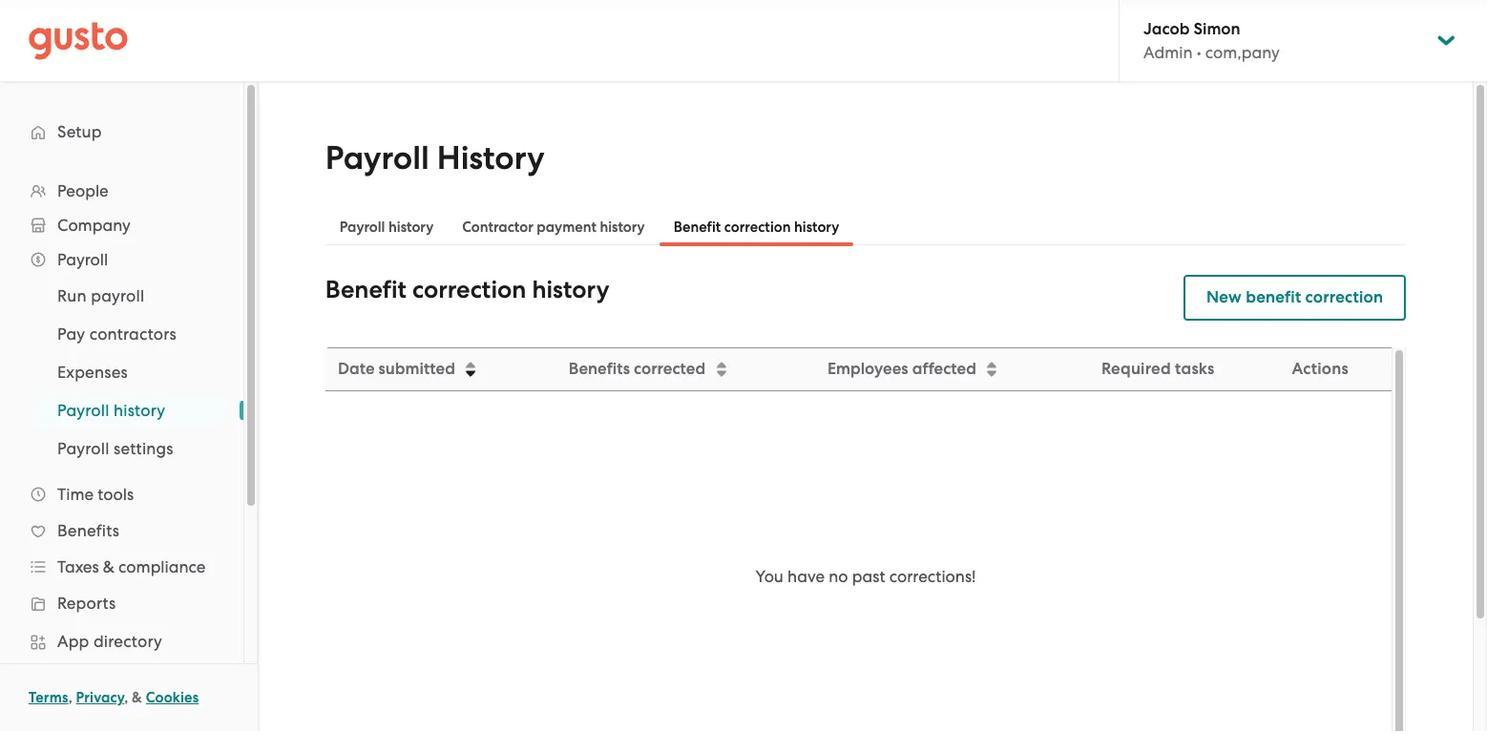 Task type: describe. For each thing, give the bounding box(es) containing it.
1 vertical spatial benefit
[[325, 275, 407, 305]]

benefits corrected button
[[557, 349, 814, 389]]

1 , from the left
[[68, 689, 72, 706]]

benefits corrected
[[569, 359, 706, 379]]

cookies button
[[146, 686, 199, 709]]

contractor payment history link
[[448, 208, 659, 246]]

submitted
[[378, 359, 455, 379]]

contractor payment history
[[462, 219, 645, 236]]

company button
[[19, 208, 224, 242]]

new benefit correction link
[[1184, 275, 1406, 321]]

tools
[[98, 485, 134, 504]]

1 vertical spatial payroll history link
[[34, 393, 224, 428]]

•
[[1197, 43, 1202, 62]]

corrections!
[[889, 567, 976, 586]]

payroll button
[[19, 242, 224, 277]]

benefits link
[[19, 514, 224, 548]]

list containing people
[[0, 174, 243, 731]]

expenses link
[[34, 355, 224, 389]]

payroll
[[91, 286, 144, 305]]

compliance
[[118, 557, 206, 577]]

pay contractors
[[57, 325, 177, 344]]

required tasks
[[1101, 359, 1215, 379]]

1 horizontal spatial correction
[[724, 219, 791, 236]]

run payroll link
[[34, 279, 224, 313]]

employees
[[827, 359, 908, 379]]

simon
[[1194, 19, 1241, 39]]

no
[[829, 567, 848, 586]]

terms
[[29, 689, 68, 706]]

expenses
[[57, 363, 128, 382]]

payment
[[537, 219, 597, 236]]

actions
[[1292, 359, 1349, 379]]

time tools
[[57, 485, 134, 504]]

app directory
[[57, 632, 162, 651]]

taxes
[[57, 557, 99, 577]]

setup
[[57, 122, 102, 141]]

gusto navigation element
[[0, 82, 243, 731]]

home image
[[29, 21, 128, 60]]

privacy
[[76, 689, 124, 706]]

benefits for benefits
[[57, 521, 119, 540]]

admin
[[1144, 43, 1193, 62]]

time
[[57, 485, 94, 504]]

com,pany
[[1206, 43, 1280, 62]]

have
[[788, 567, 825, 586]]

contractor
[[462, 219, 533, 236]]

date submitted button
[[326, 349, 555, 389]]

payroll inside dropdown button
[[57, 250, 108, 269]]

new
[[1207, 287, 1242, 307]]

contractors
[[89, 325, 177, 344]]

settings
[[114, 439, 173, 458]]

run payroll
[[57, 286, 144, 305]]

you
[[756, 567, 784, 586]]

payroll settings
[[57, 439, 173, 458]]

app
[[57, 632, 89, 651]]

privacy link
[[76, 689, 124, 706]]

pay contractors link
[[34, 317, 224, 351]]

jacob
[[1144, 19, 1190, 39]]

benefit correction history inside benefit correction history link
[[674, 219, 839, 236]]

1 horizontal spatial benefit
[[674, 219, 721, 236]]

payroll settings link
[[34, 431, 224, 466]]



Task type: locate. For each thing, give the bounding box(es) containing it.
payroll history down payroll history at the left top
[[340, 219, 434, 236]]

0 horizontal spatial benefit
[[325, 275, 407, 305]]

past
[[852, 567, 885, 586]]

&
[[103, 557, 114, 577], [132, 689, 142, 706]]

0 vertical spatial payroll history link
[[325, 208, 448, 246]]

0 horizontal spatial &
[[103, 557, 114, 577]]

1 vertical spatial payroll history
[[57, 401, 165, 420]]

history inside gusto navigation element
[[114, 401, 165, 420]]

setup link
[[19, 115, 224, 149]]

history
[[389, 219, 434, 236], [600, 219, 645, 236], [794, 219, 839, 236], [532, 275, 609, 305], [114, 401, 165, 420]]

correction inside "link"
[[1306, 287, 1383, 307]]

1 list from the top
[[0, 174, 243, 731]]

benefits inside list
[[57, 521, 119, 540]]

directory
[[93, 632, 162, 651]]

correction
[[724, 219, 791, 236], [412, 275, 526, 305], [1306, 287, 1383, 307]]

1 vertical spatial benefits
[[57, 521, 119, 540]]

affected
[[912, 359, 976, 379]]

benefit
[[674, 219, 721, 236], [325, 275, 407, 305]]

date
[[338, 359, 375, 379]]

benefits down time tools
[[57, 521, 119, 540]]

run
[[57, 286, 87, 305]]

history
[[437, 138, 545, 178]]

0 vertical spatial benefits
[[569, 359, 630, 379]]

, left privacy link
[[68, 689, 72, 706]]

terms , privacy , & cookies
[[29, 689, 199, 706]]

payroll history link
[[325, 208, 448, 246], [34, 393, 224, 428]]

& left cookies "button"
[[132, 689, 142, 706]]

1 horizontal spatial benefits
[[569, 359, 630, 379]]

0 horizontal spatial benefit correction history
[[325, 275, 609, 305]]

benefits
[[569, 359, 630, 379], [57, 521, 119, 540]]

benefits for benefits corrected
[[569, 359, 630, 379]]

payroll history
[[325, 138, 545, 178]]

benefit
[[1246, 287, 1301, 307]]

payroll history link down payroll history at the left top
[[325, 208, 448, 246]]

payroll
[[325, 138, 429, 178], [340, 219, 385, 236], [57, 250, 108, 269], [57, 401, 109, 420], [57, 439, 109, 458]]

0 horizontal spatial ,
[[68, 689, 72, 706]]

1 vertical spatial benefit correction history
[[325, 275, 609, 305]]

you have no past corrections!
[[756, 567, 976, 586]]

2 horizontal spatial correction
[[1306, 287, 1383, 307]]

1 horizontal spatial &
[[132, 689, 142, 706]]

& inside dropdown button
[[103, 557, 114, 577]]

corrected
[[634, 359, 706, 379]]

time tools button
[[19, 477, 224, 512]]

cookies
[[146, 689, 199, 706]]

0 horizontal spatial correction
[[412, 275, 526, 305]]

payroll history
[[340, 219, 434, 236], [57, 401, 165, 420]]

0 vertical spatial benefit correction history
[[674, 219, 839, 236]]

tasks
[[1175, 359, 1215, 379]]

employees affected button
[[816, 349, 1089, 389]]

list containing run payroll
[[0, 277, 243, 468]]

benefits inside button
[[569, 359, 630, 379]]

date submitted
[[338, 359, 455, 379]]

employees affected
[[827, 359, 976, 379]]

benefits left corrected
[[569, 359, 630, 379]]

company
[[57, 216, 130, 235]]

people
[[57, 181, 109, 200]]

taxes & compliance
[[57, 557, 206, 577]]

0 vertical spatial payroll history
[[340, 219, 434, 236]]

1 horizontal spatial payroll history
[[340, 219, 434, 236]]

pay
[[57, 325, 85, 344]]

1 horizontal spatial payroll history link
[[325, 208, 448, 246]]

2 , from the left
[[124, 689, 128, 706]]

0 horizontal spatial payroll history link
[[34, 393, 224, 428]]

app directory link
[[19, 624, 224, 659]]

terms link
[[29, 689, 68, 706]]

new benefit correction
[[1207, 287, 1383, 307]]

jacob simon admin • com,pany
[[1144, 19, 1280, 62]]

1 horizontal spatial ,
[[124, 689, 128, 706]]

,
[[68, 689, 72, 706], [124, 689, 128, 706]]

payroll history inside gusto navigation element
[[57, 401, 165, 420]]

reports
[[57, 594, 116, 613]]

, left cookies "button"
[[124, 689, 128, 706]]

payroll history up payroll settings
[[57, 401, 165, 420]]

2 list from the top
[[0, 277, 243, 468]]

required
[[1101, 359, 1171, 379]]

& right taxes
[[103, 557, 114, 577]]

0 horizontal spatial payroll history
[[57, 401, 165, 420]]

reports link
[[19, 586, 224, 621]]

0 horizontal spatial benefits
[[57, 521, 119, 540]]

1 horizontal spatial benefit correction history
[[674, 219, 839, 236]]

people button
[[19, 174, 224, 208]]

benefit correction history link
[[659, 208, 854, 246]]

taxes & compliance button
[[19, 550, 224, 584]]

0 vertical spatial benefit
[[674, 219, 721, 236]]

list
[[0, 174, 243, 731], [0, 277, 243, 468]]

0 vertical spatial &
[[103, 557, 114, 577]]

payroll history link down expenses link
[[34, 393, 224, 428]]

benefit correction history
[[674, 219, 839, 236], [325, 275, 609, 305]]

1 vertical spatial &
[[132, 689, 142, 706]]



Task type: vqa. For each thing, say whether or not it's contained in the screenshot.
State
no



